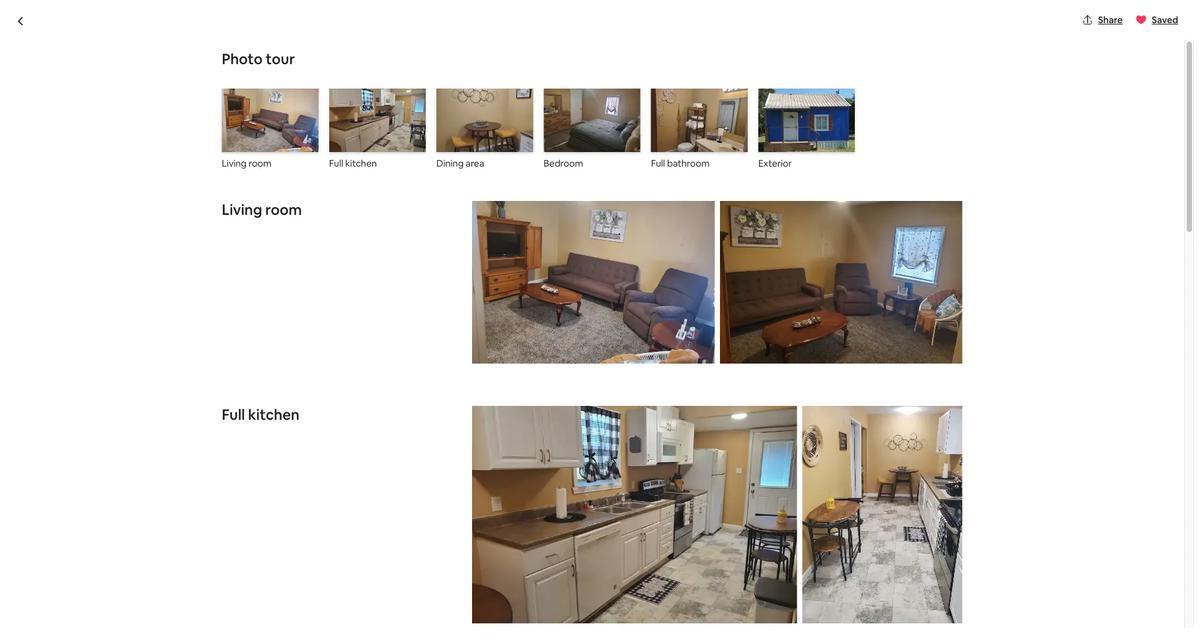 Task type: describe. For each thing, give the bounding box(es) containing it.
powderly,
[[312, 96, 354, 108]]

Start your search search field
[[493, 11, 691, 42]]

powderly, texas, united states button
[[312, 94, 445, 110]]

states
[[417, 96, 445, 108]]

saved
[[1152, 14, 1178, 26]]

it
[[467, 573, 473, 585]]

cozy country cabin image 2 image
[[598, 126, 777, 293]]

full kitchen inside full kitchen button
[[329, 158, 377, 169]]

4.75 for the left 8 reviews button
[[234, 96, 251, 108]]

2 living from the top
[[222, 200, 262, 219]]

cozy country cabin image 3 image
[[598, 298, 777, 460]]

before
[[755, 517, 784, 529]]

· powderly, texas, united states
[[304, 96, 445, 110]]

full for the full bathroom button
[[651, 158, 665, 169]]

exterior
[[758, 158, 792, 169]]

of
[[288, 573, 297, 585]]

0 horizontal spatial kitchen
[[248, 405, 299, 424]]

bedroom
[[544, 158, 583, 169]]

4.75 for the right 8 reviews button
[[880, 503, 898, 515]]

recently
[[406, 573, 440, 585]]

kitchen inside button
[[345, 158, 377, 169]]

0 horizontal spatial full
[[222, 405, 245, 424]]

families
[[299, 573, 331, 585]]

cozy country cabin image 4 image
[[783, 126, 963, 293]]

stars.
[[482, 573, 505, 585]]

1 horizontal spatial 8
[[905, 503, 910, 515]]

5
[[475, 573, 480, 585]]

0 horizontal spatial 8 reviews button
[[258, 95, 299, 108]]

living inside "button"
[[222, 158, 247, 169]]

dining
[[437, 158, 464, 169]]

photo
[[222, 49, 263, 68]]

cozy country cabin image 5 image
[[783, 298, 963, 460]]

bathroom
[[667, 158, 710, 169]]

cozy country cabin image 1 image
[[222, 126, 592, 460]]

rated
[[442, 573, 465, 585]]

country
[[267, 67, 333, 90]]

1 vertical spatial room
[[265, 200, 302, 219]]

· for the left 8 reviews button
[[253, 96, 256, 108]]

100% of families who stayed here recently rated it 5 stars.
[[264, 573, 505, 585]]

stayed
[[354, 573, 382, 585]]

tour
[[266, 49, 295, 68]]

living room inside living room "button"
[[222, 158, 271, 169]]

all
[[894, 427, 903, 439]]

share
[[1098, 14, 1123, 26]]

100%
[[264, 573, 286, 585]]

photo tour
[[222, 49, 295, 68]]

$654 $604 total before taxes
[[732, 498, 809, 529]]

area
[[466, 158, 484, 169]]

total
[[732, 517, 753, 529]]



Task type: locate. For each thing, give the bounding box(es) containing it.
8 reviews button
[[258, 95, 299, 108], [905, 503, 945, 515]]

full bathroom image 1 image
[[651, 89, 748, 152], [651, 89, 748, 152]]

united
[[385, 96, 415, 108]]

2 living room from the top
[[222, 200, 302, 219]]

· for the right 8 reviews button
[[900, 503, 902, 515]]

1 vertical spatial reviews
[[912, 503, 945, 515]]

1 living from the top
[[222, 158, 247, 169]]

cabin
[[337, 67, 384, 90]]

1 vertical spatial living
[[222, 200, 262, 219]]

living room image 2 image
[[720, 201, 963, 364], [720, 201, 963, 364]]

0 vertical spatial 4.75
[[234, 96, 251, 108]]

2 horizontal spatial ·
[[900, 503, 902, 515]]

living
[[222, 158, 247, 169], [222, 200, 262, 219]]

0 vertical spatial 8 reviews button
[[258, 95, 299, 108]]

1 horizontal spatial 4.75
[[880, 503, 898, 515]]

·
[[253, 96, 256, 108], [304, 96, 307, 110], [900, 503, 902, 515]]

full inside button
[[329, 158, 343, 169]]

exterior button
[[758, 89, 855, 169]]

show
[[868, 427, 892, 439]]

here
[[384, 573, 403, 585]]

4.75 · 8 reviews for the right 8 reviews button
[[880, 503, 945, 515]]

taxes
[[786, 517, 809, 529]]

$604
[[770, 498, 805, 517]]

full kitchen button
[[329, 89, 426, 169]]

room inside "button"
[[249, 158, 271, 169]]

1 vertical spatial 8
[[905, 503, 910, 515]]

full kitchen
[[329, 158, 377, 169], [222, 405, 299, 424]]

4.75
[[234, 96, 251, 108], [880, 503, 898, 515]]

room
[[249, 158, 271, 169], [265, 200, 302, 219]]

4.75 up 12/26/2023
[[880, 503, 898, 515]]

show all photos button
[[841, 422, 947, 444]]

0 vertical spatial living
[[222, 158, 247, 169]]

0 vertical spatial room
[[249, 158, 271, 169]]

dining area
[[437, 158, 484, 169]]

reviews
[[266, 96, 299, 108], [912, 503, 945, 515]]

who
[[333, 573, 352, 585]]

0 vertical spatial reviews
[[266, 96, 299, 108]]

· inside · powderly, texas, united states
[[304, 96, 307, 110]]

1 horizontal spatial 4.75 · 8 reviews
[[880, 503, 945, 515]]

0 horizontal spatial 4.75 · 8 reviews
[[234, 96, 299, 108]]

learn more about the host, rachel. image
[[617, 481, 654, 518], [617, 481, 654, 518]]

full for full kitchen button
[[329, 158, 343, 169]]

0 vertical spatial 8
[[258, 96, 264, 108]]

2 horizontal spatial full
[[651, 158, 665, 169]]

living room button
[[222, 89, 319, 169]]

living room
[[222, 158, 271, 169], [222, 200, 302, 219]]

12/19/2023
[[740, 562, 787, 574]]

12/26/2023
[[847, 562, 895, 574]]

cozy country cabin
[[222, 67, 384, 90]]

0 horizontal spatial reviews
[[266, 96, 299, 108]]

1 vertical spatial living room
[[222, 200, 302, 219]]

1 horizontal spatial ·
[[304, 96, 307, 110]]

0 vertical spatial full kitchen
[[329, 158, 377, 169]]

full kitchen image 1 image
[[329, 89, 426, 152], [329, 89, 426, 152], [472, 406, 797, 624], [472, 406, 797, 624]]

1 vertical spatial 8 reviews button
[[905, 503, 945, 515]]

show all photos
[[868, 427, 936, 439]]

bedroom image 1 image
[[544, 89, 641, 152], [544, 89, 641, 152]]

8
[[258, 96, 264, 108], [905, 503, 910, 515]]

photo tour dialog
[[0, 0, 1194, 628]]

4.75 · 8 reviews for the left 8 reviews button
[[234, 96, 299, 108]]

1 living room from the top
[[222, 158, 271, 169]]

photos
[[905, 427, 936, 439]]

0 vertical spatial 4.75 · 8 reviews
[[234, 96, 299, 108]]

4.75 down the cozy
[[234, 96, 251, 108]]

kitchen
[[345, 158, 377, 169], [248, 405, 299, 424]]

1 vertical spatial kitchen
[[248, 405, 299, 424]]

4.75 · 8 reviews
[[234, 96, 299, 108], [880, 503, 945, 515]]

1 horizontal spatial full
[[329, 158, 343, 169]]

0 vertical spatial living room
[[222, 158, 271, 169]]

full bathroom button
[[651, 89, 748, 169]]

reviews for the right 8 reviews button
[[912, 503, 945, 515]]

1 horizontal spatial kitchen
[[345, 158, 377, 169]]

saved button
[[1131, 9, 1184, 31]]

texas,
[[356, 96, 383, 108]]

living room image 1 image
[[222, 89, 319, 152], [222, 89, 319, 152], [472, 201, 715, 364], [472, 201, 715, 364]]

cozy
[[222, 67, 263, 90]]

dining area image 1 image
[[437, 89, 533, 152], [437, 89, 533, 152]]

1 vertical spatial 4.75
[[880, 503, 898, 515]]

1 vertical spatial 4.75 · 8 reviews
[[880, 503, 945, 515]]

bedroom button
[[544, 89, 641, 169]]

$654
[[732, 498, 767, 517]]

dining area button
[[437, 89, 533, 169]]

1 horizontal spatial 8 reviews button
[[905, 503, 945, 515]]

1 horizontal spatial reviews
[[912, 503, 945, 515]]

0 horizontal spatial full kitchen
[[222, 405, 299, 424]]

reviews for the left 8 reviews button
[[266, 96, 299, 108]]

share button
[[1077, 9, 1128, 31]]

0 horizontal spatial ·
[[253, 96, 256, 108]]

0 horizontal spatial 8
[[258, 96, 264, 108]]

full inside button
[[651, 158, 665, 169]]

1 horizontal spatial full kitchen
[[329, 158, 377, 169]]

full
[[329, 158, 343, 169], [651, 158, 665, 169], [222, 405, 245, 424]]

full kitchen image 2 image
[[803, 406, 963, 624], [803, 406, 963, 624]]

exterior image 1 image
[[758, 89, 855, 152], [758, 89, 855, 152]]

1 vertical spatial full kitchen
[[222, 405, 299, 424]]

0 vertical spatial kitchen
[[345, 158, 377, 169]]

full bathroom
[[651, 158, 710, 169]]

0 horizontal spatial 4.75
[[234, 96, 251, 108]]



Task type: vqa. For each thing, say whether or not it's contained in the screenshot.
4.75 · 8 REVIEWS to the bottom
yes



